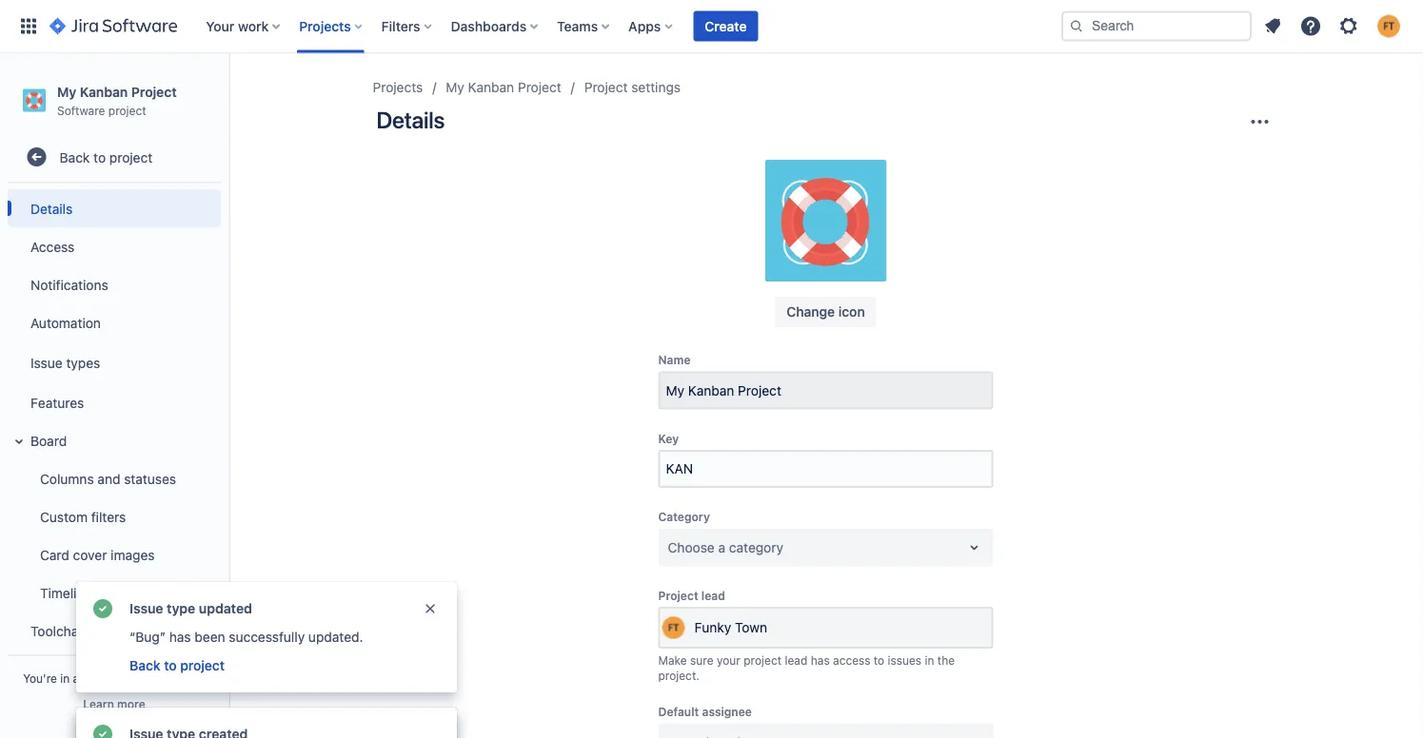 Task type: locate. For each thing, give the bounding box(es) containing it.
back to project button
[[128, 655, 227, 678]]

1 vertical spatial projects
[[373, 80, 423, 95]]

settings image
[[1338, 15, 1361, 38]]

0 vertical spatial in
[[925, 654, 935, 667]]

lead inside make sure your project lead has access to issues in the project.
[[785, 654, 808, 667]]

issue up "bug"
[[130, 601, 163, 617]]

a right choose
[[718, 540, 726, 556]]

project inside button
[[180, 658, 225, 674]]

a
[[718, 540, 726, 556], [73, 672, 79, 686]]

project inside make sure your project lead has access to issues in the project.
[[744, 654, 782, 667]]

my kanban project
[[446, 80, 562, 95]]

0 horizontal spatial kanban
[[80, 84, 128, 100]]

0 horizontal spatial has
[[169, 630, 191, 646]]

custom
[[40, 509, 88, 525]]

notifications image
[[1262, 15, 1285, 38]]

0 horizontal spatial lead
[[702, 589, 725, 603]]

Category text field
[[668, 538, 672, 558]]

issue
[[30, 355, 63, 371], [130, 601, 163, 617]]

filters button
[[376, 11, 440, 41]]

my for my kanban project
[[446, 80, 465, 95]]

create
[[705, 18, 747, 34]]

0 vertical spatial projects
[[299, 18, 351, 34]]

apps button
[[623, 11, 680, 41]]

the
[[938, 654, 955, 667]]

my right projects link
[[446, 80, 465, 95]]

lead left the access
[[785, 654, 808, 667]]

projects right the work
[[299, 18, 351, 34]]

details
[[377, 107, 445, 133], [30, 201, 73, 216]]

1 horizontal spatial projects
[[373, 80, 423, 95]]

success image
[[91, 724, 114, 739]]

1 horizontal spatial lead
[[785, 654, 808, 667]]

expand image
[[8, 431, 30, 453]]

primary element
[[11, 0, 1062, 53]]

kanban inside "my kanban project software project"
[[80, 84, 128, 100]]

details down projects link
[[377, 107, 445, 133]]

back to project
[[60, 149, 153, 165], [130, 658, 225, 674]]

custom filters link
[[19, 498, 221, 536]]

1 vertical spatial back to project link
[[130, 658, 225, 674]]

appswitcher icon image
[[17, 15, 40, 38]]

0 vertical spatial details
[[377, 107, 445, 133]]

1 vertical spatial back to project
[[130, 658, 225, 674]]

toolchain link
[[8, 612, 221, 651]]

1 horizontal spatial issue
[[130, 601, 163, 617]]

in right you're
[[60, 672, 70, 686]]

Name field
[[660, 374, 992, 408]]

project
[[108, 104, 146, 117], [109, 149, 153, 165], [744, 654, 782, 667], [180, 658, 225, 674], [168, 672, 206, 686]]

back inside button
[[130, 658, 161, 674]]

in left the
[[925, 654, 935, 667]]

1 horizontal spatial to
[[164, 658, 177, 674]]

banner
[[0, 0, 1424, 53]]

dashboards button
[[445, 11, 546, 41]]

1 horizontal spatial back
[[130, 658, 161, 674]]

help image
[[1300, 15, 1323, 38]]

1 horizontal spatial a
[[718, 540, 726, 556]]

project left sidebar navigation icon
[[131, 84, 177, 100]]

project
[[518, 80, 562, 95], [584, 80, 628, 95], [131, 84, 177, 100], [658, 589, 699, 603]]

funky
[[695, 621, 732, 636]]

1 vertical spatial success image
[[91, 724, 114, 739]]

columns and statuses
[[40, 471, 176, 487]]

to down 'software'
[[93, 149, 106, 165]]

has down type
[[169, 630, 191, 646]]

more image
[[1249, 110, 1272, 133]]

projects down 'filters'
[[373, 80, 423, 95]]

issue for issue type updated
[[130, 601, 163, 617]]

Search field
[[1062, 11, 1252, 41]]

0 horizontal spatial issue
[[30, 355, 63, 371]]

projects
[[299, 18, 351, 34], [373, 80, 423, 95]]

0 vertical spatial lead
[[702, 589, 725, 603]]

notifications
[[30, 277, 108, 293]]

details inside "link"
[[30, 201, 73, 216]]

default assignee
[[658, 706, 752, 719]]

lead
[[702, 589, 725, 603], [785, 654, 808, 667]]

my for my kanban project software project
[[57, 84, 76, 100]]

1 success image from the top
[[91, 598, 114, 621]]

0 vertical spatial has
[[169, 630, 191, 646]]

lead up funky at bottom
[[702, 589, 725, 603]]

project right your
[[744, 654, 782, 667]]

to inside make sure your project lead has access to issues in the project.
[[874, 654, 885, 667]]

to
[[93, 149, 106, 165], [874, 654, 885, 667], [164, 658, 177, 674]]

choose a category
[[668, 540, 784, 556]]

board
[[30, 433, 67, 449]]

0 horizontal spatial back
[[60, 149, 90, 165]]

Key field
[[660, 452, 992, 487]]

back down "bug"
[[130, 658, 161, 674]]

project right 'software'
[[108, 104, 146, 117]]

images
[[111, 547, 155, 563]]

your work button
[[200, 11, 288, 41]]

default
[[658, 706, 699, 719]]

has left the access
[[811, 654, 830, 667]]

back down 'software'
[[60, 149, 90, 165]]

board button
[[8, 422, 221, 460]]

has
[[169, 630, 191, 646], [811, 654, 830, 667]]

1 horizontal spatial in
[[925, 654, 935, 667]]

to left issues
[[874, 654, 885, 667]]

kanban down the dashboards popup button
[[468, 80, 514, 95]]

dismiss image
[[423, 602, 438, 617]]

types
[[66, 355, 100, 371]]

back to project link up details "link"
[[8, 138, 221, 176]]

projects for projects dropdown button
[[299, 18, 351, 34]]

to down "bug"
[[164, 658, 177, 674]]

successfully
[[229, 630, 305, 646]]

back to project down "bug"
[[130, 658, 225, 674]]

back to project link
[[8, 138, 221, 176], [130, 658, 225, 674]]

1 vertical spatial lead
[[785, 654, 808, 667]]

my inside "my kanban project software project"
[[57, 84, 76, 100]]

choose
[[668, 540, 715, 556]]

0 vertical spatial a
[[718, 540, 726, 556]]

1 horizontal spatial my
[[446, 80, 465, 95]]

back
[[60, 149, 90, 165], [130, 658, 161, 674]]

back to project up details "link"
[[60, 149, 153, 165]]

kanban
[[468, 80, 514, 95], [80, 84, 128, 100]]

0 vertical spatial back
[[60, 149, 90, 165]]

details up access
[[30, 201, 73, 216]]

open image
[[963, 537, 986, 559]]

0 vertical spatial issue
[[30, 355, 63, 371]]

1 vertical spatial issue
[[130, 601, 163, 617]]

"bug" has been successfully updated.
[[130, 630, 363, 646]]

settings
[[632, 80, 681, 95]]

back to project link down "bug"
[[130, 658, 225, 674]]

0 horizontal spatial in
[[60, 672, 70, 686]]

card
[[40, 547, 69, 563]]

jira software image
[[50, 15, 177, 38], [50, 15, 177, 38]]

and
[[98, 471, 120, 487]]

group
[[4, 184, 221, 694]]

notifications link
[[8, 266, 221, 304]]

project.
[[658, 669, 700, 683]]

success image
[[91, 598, 114, 621], [91, 724, 114, 739]]

issue inside 'link'
[[30, 355, 63, 371]]

1 vertical spatial details
[[30, 201, 73, 216]]

learn more button
[[83, 697, 145, 712]]

filters
[[91, 509, 126, 525]]

project down been
[[180, 658, 225, 674]]

issue left types
[[30, 355, 63, 371]]

1 vertical spatial back
[[130, 658, 161, 674]]

make sure your project lead has access to issues in the project.
[[658, 654, 955, 683]]

0 horizontal spatial details
[[30, 201, 73, 216]]

change icon button
[[775, 297, 877, 328]]

kanban up 'software'
[[80, 84, 128, 100]]

projects inside dropdown button
[[299, 18, 351, 34]]

1 vertical spatial has
[[811, 654, 830, 667]]

funky town
[[695, 621, 768, 636]]

updated.
[[308, 630, 363, 646]]

0 horizontal spatial my
[[57, 84, 76, 100]]

1 vertical spatial a
[[73, 672, 79, 686]]

my up 'software'
[[57, 84, 76, 100]]

a left the team-
[[73, 672, 79, 686]]

0 vertical spatial back to project link
[[8, 138, 221, 176]]

project avatar image
[[765, 160, 887, 282]]

1 horizontal spatial has
[[811, 654, 830, 667]]

2 horizontal spatial to
[[874, 654, 885, 667]]

my
[[446, 80, 465, 95], [57, 84, 76, 100]]

0 vertical spatial success image
[[91, 598, 114, 621]]

you're in a team-managed project
[[23, 672, 206, 686]]

1 horizontal spatial kanban
[[468, 80, 514, 95]]

0 horizontal spatial projects
[[299, 18, 351, 34]]

1 horizontal spatial details
[[377, 107, 445, 133]]

project down primary 'element'
[[518, 80, 562, 95]]



Task type: vqa. For each thing, say whether or not it's contained in the screenshot.
right 'Details'
yes



Task type: describe. For each thing, give the bounding box(es) containing it.
sidebar navigation image
[[208, 76, 249, 114]]

"bug"
[[130, 630, 166, 646]]

2 success image from the top
[[91, 724, 114, 739]]

0 horizontal spatial to
[[93, 149, 106, 165]]

timeline link
[[19, 574, 221, 612]]

columns
[[40, 471, 94, 487]]

learn more
[[83, 698, 145, 711]]

access
[[833, 654, 871, 667]]

icon
[[839, 304, 865, 320]]

features
[[30, 395, 84, 411]]

updated
[[199, 601, 252, 617]]

toolchain
[[30, 624, 89, 639]]

automation link
[[8, 304, 221, 342]]

back to project link inside button
[[130, 658, 225, 674]]

issue type updated
[[130, 601, 252, 617]]

projects link
[[373, 76, 423, 99]]

you're
[[23, 672, 57, 686]]

banner containing your work
[[0, 0, 1424, 53]]

project settings link
[[584, 76, 681, 99]]

issue types link
[[8, 342, 221, 384]]

teams button
[[551, 11, 617, 41]]

columns and statuses link
[[19, 460, 221, 498]]

project inside "my kanban project software project"
[[108, 104, 146, 117]]

search image
[[1069, 19, 1085, 34]]

assignee
[[702, 706, 752, 719]]

cover
[[73, 547, 107, 563]]

in inside make sure your project lead has access to issues in the project.
[[925, 654, 935, 667]]

been
[[195, 630, 225, 646]]

my kanban project software project
[[57, 84, 177, 117]]

software
[[57, 104, 105, 117]]

issue types
[[30, 355, 100, 371]]

project settings
[[584, 80, 681, 95]]

sure
[[690, 654, 714, 667]]

category
[[658, 511, 710, 524]]

issues
[[888, 654, 922, 667]]

back to project inside button
[[130, 658, 225, 674]]

0 horizontal spatial a
[[73, 672, 79, 686]]

details link
[[8, 190, 221, 228]]

access
[[30, 239, 75, 255]]

name
[[658, 354, 691, 367]]

teams
[[557, 18, 598, 34]]

1 vertical spatial in
[[60, 672, 70, 686]]

project up funky town icon
[[658, 589, 699, 603]]

project up details "link"
[[109, 149, 153, 165]]

features link
[[8, 384, 221, 422]]

issue for issue types
[[30, 355, 63, 371]]

statuses
[[124, 471, 176, 487]]

category
[[729, 540, 784, 556]]

your
[[206, 18, 235, 34]]

managed
[[115, 672, 164, 686]]

more
[[117, 698, 145, 711]]

your
[[717, 654, 741, 667]]

filters
[[382, 18, 420, 34]]

type
[[167, 601, 195, 617]]

work
[[238, 18, 269, 34]]

project inside "my kanban project software project"
[[131, 84, 177, 100]]

dashboards
[[451, 18, 527, 34]]

kanban for my kanban project software project
[[80, 84, 128, 100]]

your profile and settings image
[[1378, 15, 1401, 38]]

change
[[787, 304, 835, 320]]

card cover images link
[[19, 536, 221, 574]]

projects button
[[294, 11, 370, 41]]

automation
[[30, 315, 101, 331]]

project right managed
[[168, 672, 206, 686]]

change icon
[[787, 304, 865, 320]]

apps
[[629, 18, 661, 34]]

my kanban project link
[[446, 76, 562, 99]]

custom filters
[[40, 509, 126, 525]]

learn
[[83, 698, 114, 711]]

project lead
[[658, 589, 725, 603]]

make
[[658, 654, 687, 667]]

kanban for my kanban project
[[468, 80, 514, 95]]

funky town image
[[662, 617, 685, 640]]

has inside make sure your project lead has access to issues in the project.
[[811, 654, 830, 667]]

0 vertical spatial back to project
[[60, 149, 153, 165]]

town
[[735, 621, 768, 636]]

timeline
[[40, 585, 92, 601]]

group containing details
[[4, 184, 221, 694]]

project left settings
[[584, 80, 628, 95]]

card cover images
[[40, 547, 155, 563]]

your work
[[206, 18, 269, 34]]

access link
[[8, 228, 221, 266]]

team-
[[82, 672, 115, 686]]

to inside button
[[164, 658, 177, 674]]

projects for projects link
[[373, 80, 423, 95]]

key
[[658, 432, 679, 446]]

create button
[[694, 11, 758, 41]]



